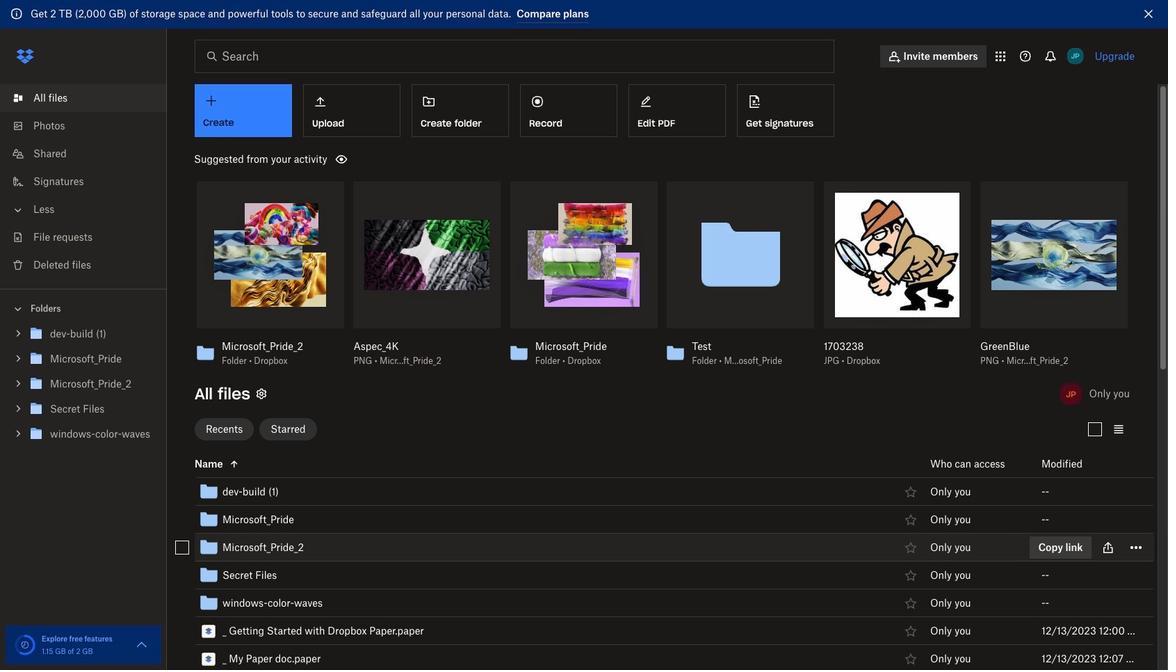 Task type: locate. For each thing, give the bounding box(es) containing it.
4 add to starred image from the top
[[903, 595, 920, 611]]

add to starred image inside name microsoft_pride, modified 12/5/2023 3:15 pm, element
[[903, 511, 920, 528]]

alert
[[0, 0, 1169, 28]]

name _ my paper doc.paper, modified 12/13/2023 12:07 pm, element
[[164, 645, 1155, 670]]

0 vertical spatial add to starred image
[[903, 483, 920, 500]]

name dev-build (1), modified 12/5/2023 3:18 pm, element
[[164, 478, 1155, 506]]

2 add to starred image from the top
[[903, 650, 920, 667]]

name secret files, modified 11/21/2023 2:55 pm, element
[[164, 562, 1155, 590]]

add to starred image for name _ getting started with dropbox paper.paper, modified 12/13/2023 12:00 pm, element
[[903, 623, 920, 639]]

1 add to starred image from the top
[[903, 511, 920, 528]]

dropbox image
[[11, 42, 39, 70]]

name microsoft_pride, modified 12/5/2023 3:15 pm, element
[[164, 506, 1155, 534]]

group
[[0, 318, 167, 457]]

add to starred image inside name microsoft_pride_2, modified 12/5/2023 3:20 pm, element
[[903, 539, 920, 556]]

add to starred image inside name _ getting started with dropbox paper.paper, modified 12/13/2023 12:00 pm, element
[[903, 623, 920, 639]]

5 add to starred image from the top
[[903, 623, 920, 639]]

table
[[164, 450, 1155, 670]]

add to starred image
[[903, 511, 920, 528], [903, 539, 920, 556], [903, 567, 920, 584], [903, 595, 920, 611], [903, 623, 920, 639]]

add to starred image
[[903, 483, 920, 500], [903, 650, 920, 667]]

add to starred image for name microsoft_pride_2, modified 12/5/2023 3:20 pm, element
[[903, 539, 920, 556]]

add to starred image inside the name secret files, modified 11/21/2023 2:55 pm, element
[[903, 567, 920, 584]]

add to starred image inside name _ my paper doc.paper, modified 12/13/2023 12:07 pm, element
[[903, 650, 920, 667]]

3 add to starred image from the top
[[903, 567, 920, 584]]

list
[[0, 75, 167, 288]]

add to starred image inside name windows-color-waves, modified 12/5/2023 3:19 pm, element
[[903, 595, 920, 611]]

name windows-color-waves, modified 12/5/2023 3:19 pm, element
[[164, 590, 1155, 617]]

add to starred image for name _ my paper doc.paper, modified 12/13/2023 12:07 pm, element
[[903, 650, 920, 667]]

list item
[[0, 84, 167, 112]]

1 vertical spatial add to starred image
[[903, 650, 920, 667]]

1 add to starred image from the top
[[903, 483, 920, 500]]

name _ getting started with dropbox paper.paper, modified 12/13/2023 12:00 pm, element
[[164, 617, 1155, 645]]

2 add to starred image from the top
[[903, 539, 920, 556]]

add to starred image inside name dev-build (1), modified 12/5/2023 3:18 pm, element
[[903, 483, 920, 500]]



Task type: describe. For each thing, give the bounding box(es) containing it.
quota usage progress bar
[[14, 634, 36, 656]]

folder settings image
[[253, 386, 270, 402]]

less image
[[11, 203, 25, 217]]

name microsoft_pride_2, modified 12/5/2023 3:20 pm, element
[[164, 534, 1155, 562]]

add to starred image for the name secret files, modified 11/21/2023 2:55 pm, element
[[903, 567, 920, 584]]

Search in folder "Dropbox" text field
[[222, 48, 806, 64]]

add to starred image for name windows-color-waves, modified 12/5/2023 3:19 pm, element
[[903, 595, 920, 611]]

add to starred image for name microsoft_pride, modified 12/5/2023 3:15 pm, element
[[903, 511, 920, 528]]

add to starred image for name dev-build (1), modified 12/5/2023 3:18 pm, element at bottom
[[903, 483, 920, 500]]



Task type: vqa. For each thing, say whether or not it's contained in the screenshot.
Today popup button
no



